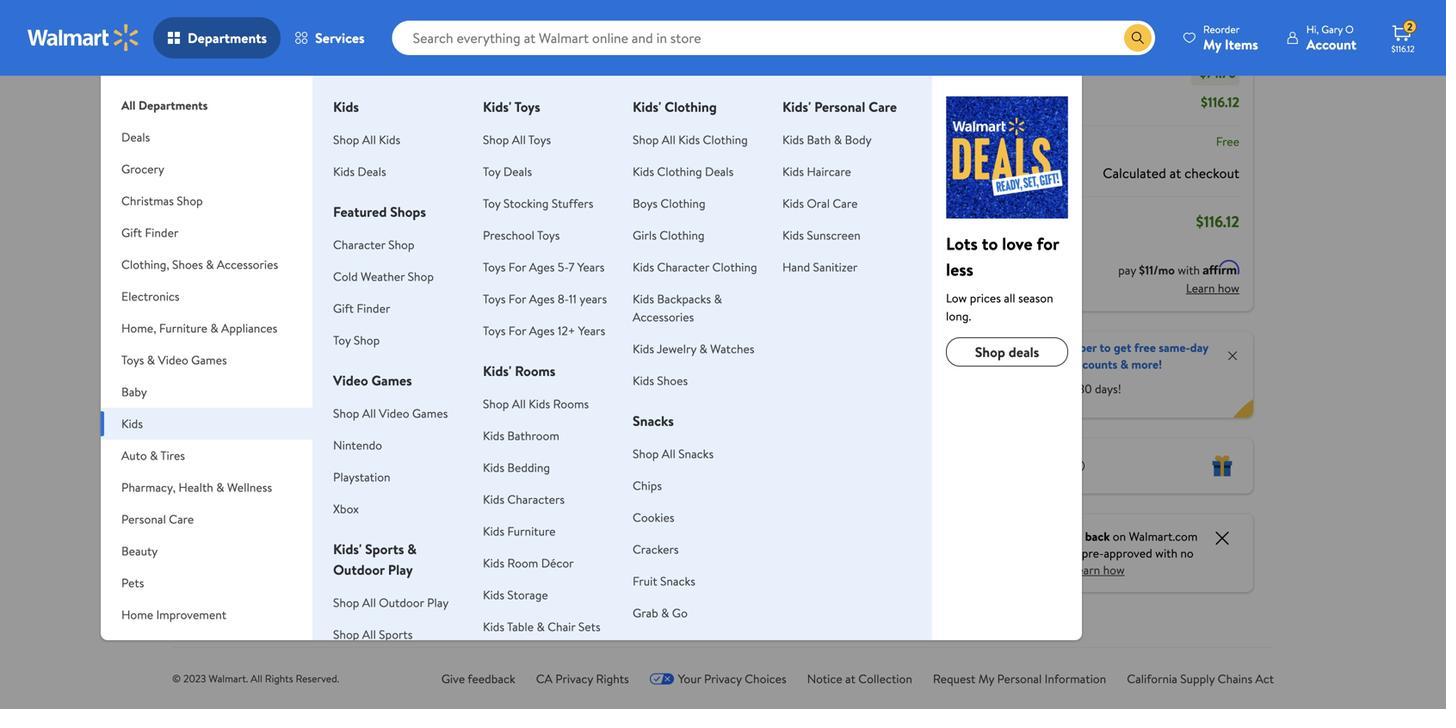 Task type: locate. For each thing, give the bounding box(es) containing it.
now for now $348.00 $579.00 ge profile™ opal™ nugget ice maker with side tank, countertop icemaker, stainless steel
[[490, 356, 521, 378]]

0 horizontal spatial for
[[1037, 232, 1059, 256]]

outdoor inside kids' sports & outdoor play
[[333, 560, 385, 579]]

games inside dropdown button
[[191, 352, 227, 368]]

4 deal from the left
[[763, 199, 784, 214]]

0 vertical spatial learn
[[1186, 280, 1215, 297]]

clothing for kids clothing deals
[[657, 163, 702, 180]]

walmart.com
[[1129, 528, 1198, 545]]

character up backpacks
[[657, 259, 709, 275]]

'n
[[702, 431, 715, 450]]

games up $349.00/ca
[[371, 371, 412, 390]]

at right notice
[[845, 671, 856, 687]]

kids for kids jewelry & watches
[[633, 340, 654, 357]]

kids inside kids backpacks & accessories
[[633, 291, 654, 307]]

0 vertical spatial shoes
[[172, 256, 203, 273]]

give
[[441, 671, 465, 687]]

kids for kids deals
[[333, 163, 355, 180]]

shoes inside dropdown button
[[172, 256, 203, 273]]

& inside become a member to get free same-day delivery, gas discounts & more!
[[1121, 356, 1129, 373]]

1 vertical spatial toy
[[483, 195, 501, 212]]

2 ages from the top
[[529, 291, 555, 307]]

how down affirm image
[[1218, 280, 1240, 297]]

years right 12+
[[578, 322, 605, 339]]

day inside become a member to get free same-day delivery, gas discounts & more!
[[1190, 339, 1209, 356]]

grocery button
[[101, 153, 313, 185]]

video inside dropdown button
[[158, 352, 188, 368]]

1 vertical spatial free
[[1036, 380, 1057, 397]]

deal inside now $348.00 group
[[497, 199, 517, 214]]

1 vertical spatial at
[[845, 671, 856, 687]]

1 horizontal spatial personal
[[814, 97, 866, 116]]

toys for ages 8-11 years link
[[483, 291, 607, 307]]

1 deal from the left
[[364, 199, 384, 214]]

0 horizontal spatial gift
[[121, 224, 142, 241]]

learn how down affirm image
[[1186, 280, 1240, 297]]

with up 1228
[[551, 435, 577, 454]]

1 vertical spatial personal
[[121, 511, 166, 528]]

at for notice
[[845, 671, 856, 687]]

at for calculated
[[1170, 164, 1181, 183]]

personal left information
[[997, 671, 1042, 687]]

kids up side at the left of the page
[[483, 427, 505, 444]]

personal
[[814, 97, 866, 116], [121, 511, 166, 528], [997, 671, 1042, 687]]

& down "electronics" dropdown button
[[210, 320, 218, 337]]

kids bedding
[[483, 459, 550, 476]]

0 horizontal spatial shoes
[[172, 256, 203, 273]]

0 vertical spatial to
[[982, 232, 998, 256]]

kids shoes link
[[633, 372, 688, 389]]

for
[[1037, 232, 1059, 256], [1060, 380, 1076, 397]]

0 vertical spatial personal
[[814, 97, 866, 116]]

my for items
[[1203, 35, 1222, 54]]

notice at collection link
[[807, 671, 912, 687]]

1 horizontal spatial steel
[[545, 511, 575, 529]]

sets
[[578, 619, 601, 635]]

2 add to cart image from the left
[[500, 306, 521, 327]]

games
[[191, 352, 227, 368], [371, 371, 412, 390], [412, 405, 448, 422]]

furniture inside 'dropdown button'
[[159, 320, 207, 337]]

add button
[[227, 303, 290, 330], [360, 303, 423, 330], [493, 303, 556, 330], [626, 303, 689, 330]]

0 vertical spatial fruit
[[678, 450, 706, 469]]

0 horizontal spatial gift finder
[[121, 224, 179, 241]]

kids for kids sunscreen
[[783, 227, 804, 244]]

deal up preschool
[[497, 199, 517, 214]]

1 horizontal spatial to
[[1100, 339, 1111, 356]]

4 add from the left
[[654, 308, 675, 325]]

deal group
[[756, 189, 859, 537]]

care right oral
[[833, 195, 858, 212]]

0 vertical spatial ages
[[529, 259, 555, 275]]

deal inside now $16.98 group
[[630, 199, 651, 214]]

1 horizontal spatial play
[[427, 594, 449, 611]]

california supply chains act link
[[1127, 671, 1274, 687]]

0 vertical spatial years
[[577, 259, 605, 275]]

add button inside now $16.98 group
[[626, 303, 689, 330]]

3+ day shipping for chefman turbo fry stainless steel air fryer with basket divider, 8 quart
[[227, 489, 296, 503]]

0 vertical spatial xbox
[[357, 412, 386, 431]]

1 horizontal spatial furniture
[[507, 523, 556, 540]]

2 add button from the left
[[360, 303, 423, 330]]

3+ up personal care dropdown button
[[227, 489, 239, 503]]

give feedback button
[[441, 670, 515, 688]]

kids' up bath
[[783, 97, 811, 116]]

games for all
[[412, 405, 448, 422]]

add button for now $348.00
[[493, 303, 556, 330]]

care down 'health' on the left bottom
[[169, 511, 194, 528]]

clothing up boys clothing link
[[657, 163, 702, 180]]

deal left "shops"
[[364, 199, 384, 214]]

shipping inside now $16.98 group
[[654, 482, 691, 497]]

for for toys for ages 8-11 years
[[509, 291, 526, 307]]

add inside now $348.00 group
[[521, 308, 542, 325]]

gift for gift finder dropdown button
[[121, 224, 142, 241]]

& right backpacks
[[714, 291, 722, 307]]

clothing up kids character clothing
[[660, 227, 705, 244]]

now inside the now $349.00 $499.00 $349.00/ca xbox series x video game console, black
[[357, 356, 388, 378]]

add button down cold weather shop link
[[360, 303, 423, 330]]

long.
[[946, 308, 971, 325]]

kids' sports & outdoor play
[[333, 540, 417, 579]]

deals inside 'dropdown button'
[[121, 129, 150, 145]]

2 horizontal spatial add to cart image
[[633, 306, 654, 327]]

all for video games
[[362, 405, 376, 422]]

kids down side at the left of the page
[[483, 491, 505, 508]]

grab
[[633, 605, 658, 622]]

care for kids' personal care
[[869, 97, 897, 116]]

games down home, furniture & appliances 'dropdown button'
[[191, 352, 227, 368]]

0 horizontal spatial learn how
[[1071, 562, 1125, 579]]

0 horizontal spatial steel
[[224, 435, 254, 454]]

shop all kids link
[[333, 131, 400, 148]]

care up the body
[[869, 97, 897, 116]]

my up -$71.76
[[1203, 35, 1222, 54]]

1 vertical spatial 3+ day shipping
[[227, 489, 296, 503]]

2 vertical spatial 3+ day shipping
[[360, 504, 429, 518]]

learn how down 'back'
[[1071, 562, 1125, 579]]

& down home, at the left of page
[[147, 352, 155, 368]]

toy for toy deals
[[483, 163, 501, 180]]

ge
[[490, 397, 508, 416]]

kids down "ice"
[[483, 459, 505, 476]]

shop for shop all outdoor play
[[333, 594, 359, 611]]

now $16.98 group
[[623, 189, 725, 526]]

play inside kids' sports & outdoor play
[[388, 560, 413, 579]]

now inside now $16.98 $24.28
[[623, 356, 654, 378]]

Walmart Site-Wide search field
[[392, 21, 1155, 55]]

ages for 12+
[[529, 322, 555, 339]]

2-
[[227, 27, 237, 41], [627, 27, 636, 41], [360, 51, 370, 65], [627, 482, 636, 497], [494, 489, 503, 503]]

kids left table
[[483, 619, 505, 635]]

at left checkout
[[1170, 164, 1181, 183]]

deals down shop all kids clothing at top
[[705, 163, 734, 180]]

0 vertical spatial toy
[[483, 163, 501, 180]]

personal inside personal care dropdown button
[[121, 511, 166, 528]]

3 for from the top
[[509, 322, 526, 339]]

now $349.00 $499.00 $349.00/ca xbox series x video game console, black
[[357, 356, 446, 469]]

shipping
[[254, 27, 291, 41], [526, 27, 563, 41], [654, 27, 691, 41], [388, 51, 425, 65], [654, 482, 691, 497], [259, 489, 296, 503], [521, 489, 558, 503], [392, 504, 429, 518]]

kids left the room at the bottom of the page
[[483, 555, 505, 572]]

1 vertical spatial 3+
[[227, 489, 239, 503]]

kids left bath
[[783, 131, 804, 148]]

xbox link
[[333, 501, 359, 517]]

steel left air
[[224, 435, 254, 454]]

& right nuts
[[661, 637, 669, 653]]

kids table & chair sets
[[483, 619, 601, 635]]

1 vertical spatial my
[[979, 671, 995, 687]]

pre-
[[1082, 545, 1104, 562]]

beauty button
[[101, 535, 313, 567]]

ages left 12+
[[529, 322, 555, 339]]

gluten
[[675, 412, 715, 431]]

0 vertical spatial how
[[1218, 280, 1240, 297]]

2- inside now $348.00 group
[[494, 489, 503, 503]]

2- down pickup at the left of page
[[360, 51, 370, 65]]

1 horizontal spatial gift
[[333, 300, 354, 317]]

xbox inside the now $349.00 $499.00 $349.00/ca xbox series x video game console, black
[[357, 412, 386, 431]]

for inside banner
[[1060, 380, 1076, 397]]

0 vertical spatial for
[[509, 259, 526, 275]]

xbox down playstation
[[333, 501, 359, 517]]

1 vertical spatial to
[[1100, 339, 1111, 356]]

$71.76
[[1200, 63, 1236, 82]]

2 vertical spatial personal
[[997, 671, 1042, 687]]

1 horizontal spatial gift finder
[[333, 300, 390, 317]]

add inside now $49.00 group
[[254, 308, 276, 325]]

0 horizontal spatial to
[[982, 232, 998, 256]]

finder
[[145, 224, 179, 241], [357, 300, 390, 317]]

kids inside dropdown button
[[121, 415, 143, 432]]

finder down christmas shop
[[145, 224, 179, 241]]

your
[[678, 671, 701, 687]]

lots
[[946, 232, 978, 256]]

0 horizontal spatial furniture
[[159, 320, 207, 337]]

1 for from the top
[[509, 259, 526, 275]]

add button inside now $349.00 group
[[360, 303, 423, 330]]

1 horizontal spatial for
[[1060, 380, 1076, 397]]

deal inside group
[[763, 199, 784, 214]]

give feedback
[[441, 671, 515, 687]]

1 vertical spatial steel
[[545, 511, 575, 529]]

search icon image
[[1131, 31, 1145, 45]]

1 add to cart image from the left
[[234, 306, 254, 327]]

kids for kids table & chair sets
[[483, 619, 505, 635]]

2 add from the left
[[387, 308, 409, 325]]

1 horizontal spatial shoes
[[657, 372, 688, 389]]

toys up kids' rooms at the left bottom
[[483, 322, 506, 339]]

1 vertical spatial shoes
[[657, 372, 688, 389]]

table
[[507, 619, 534, 635]]

shipping inside now $348.00 group
[[521, 489, 558, 503]]

now $49.00 group
[[224, 189, 326, 513]]

0 vertical spatial learn how
[[1186, 280, 1240, 297]]

add button inside now $49.00 group
[[227, 303, 290, 330]]

1 horizontal spatial finder
[[357, 300, 390, 317]]

gift finder up toy shop
[[333, 300, 390, 317]]

toy deals
[[483, 163, 532, 180]]

0 horizontal spatial free
[[1036, 380, 1057, 397]]

estimated total
[[941, 212, 1034, 231]]

case
[[664, 507, 693, 526]]

total
[[1005, 212, 1034, 231]]

2- up all departments link
[[227, 27, 237, 41]]

accessories inside kids backpacks & accessories
[[633, 309, 694, 325]]

0 horizontal spatial personal
[[121, 511, 166, 528]]

0 vertical spatial rooms
[[515, 362, 556, 381]]

rooms up nugget
[[553, 396, 589, 412]]

0 vertical spatial care
[[869, 97, 897, 116]]

add up now $49.00
[[254, 308, 276, 325]]

next slide for horizontalscrollerrecommendations list image
[[824, 254, 865, 296]]

walmart image
[[28, 24, 139, 52]]

series
[[390, 412, 426, 431]]

add down toys for ages 8-11 years link
[[521, 308, 542, 325]]

pay
[[1118, 262, 1136, 279]]

&
[[834, 131, 842, 148], [206, 256, 214, 273], [714, 291, 722, 307], [210, 320, 218, 337], [699, 340, 707, 357], [147, 352, 155, 368], [1121, 356, 1129, 373], [150, 447, 158, 464], [216, 479, 224, 496], [407, 540, 417, 559], [661, 605, 669, 622], [537, 619, 545, 635], [661, 637, 669, 653], [151, 638, 159, 655]]

1 horizontal spatial accessories
[[633, 309, 694, 325]]

auto
[[121, 447, 147, 464]]

for inside lots to love for less low prices all season long.
[[1037, 232, 1059, 256]]

add button for now $349.00
[[360, 303, 423, 330]]

video
[[158, 352, 188, 368], [333, 371, 368, 390], [379, 405, 409, 422], [357, 431, 392, 450]]

for down toys for ages 5-7 years link
[[509, 291, 526, 307]]

my inside reorder my items
[[1203, 35, 1222, 54]]

3+ right 'xbox' link
[[360, 504, 372, 518]]

clothing for boys clothing
[[661, 195, 706, 212]]

3+ day shipping inside now $49.00 group
[[227, 489, 296, 503]]

1 vertical spatial learn
[[1071, 562, 1100, 579]]

ca privacy rights link
[[536, 671, 629, 687]]

2 for from the top
[[509, 291, 526, 307]]

0 horizontal spatial privacy
[[556, 671, 593, 687]]

with
[[1178, 262, 1200, 279], [551, 435, 577, 454], [224, 454, 249, 473], [1155, 545, 1178, 562]]

now for now $16.98 $24.28
[[623, 356, 654, 378]]

reorder
[[1203, 22, 1240, 37]]

toys for ages 5-7 years
[[483, 259, 605, 275]]

shop all kids rooms link
[[483, 396, 589, 412]]

kids' for kids' personal care
[[783, 97, 811, 116]]

for for toys for ages 12+ years
[[509, 322, 526, 339]]

outdoor up shop all outdoor play
[[333, 560, 385, 579]]

deals down the shop all kids link
[[358, 163, 386, 180]]

now $348.00 $579.00 ge profile™ opal™ nugget ice maker with side tank, countertop icemaker, stainless steel
[[490, 356, 581, 529]]

crackers link
[[633, 541, 679, 558]]

& left tires
[[150, 447, 158, 464]]

see
[[1014, 545, 1033, 562]]

accessories for kids backpacks & accessories
[[633, 309, 694, 325]]

5-
[[558, 259, 569, 275]]

3+ up kids' toys
[[494, 27, 505, 41]]

kids for kids room décor
[[483, 555, 505, 572]]

0 horizontal spatial accessories
[[217, 256, 278, 273]]

toy down shop all toys
[[483, 163, 501, 180]]

0 vertical spatial steel
[[224, 435, 254, 454]]

kids down the shop all kids link
[[333, 163, 355, 180]]

toy down gift finder link
[[333, 332, 351, 349]]

furniture up toys & video games
[[159, 320, 207, 337]]

1 horizontal spatial my
[[1203, 35, 1222, 54]]

for right love
[[1037, 232, 1059, 256]]

0 vertical spatial stainless
[[246, 416, 297, 435]]

3+ day shipping up kids' toys
[[494, 27, 563, 41]]

1 now from the left
[[224, 356, 255, 378]]

banner
[[927, 332, 1253, 418]]

3+ day shipping down basket
[[227, 489, 296, 503]]

prices
[[970, 290, 1001, 306]]

0 horizontal spatial finder
[[145, 224, 179, 241]]

3+ day shipping down playstation link
[[360, 504, 429, 518]]

0 horizontal spatial 3+ day shipping
[[227, 489, 296, 503]]

privacy
[[556, 671, 593, 687], [704, 671, 742, 687]]

toys up baby
[[121, 352, 144, 368]]

cold weather shop link
[[333, 268, 434, 285]]

now inside 'now $348.00 $579.00 ge profile™ opal™ nugget ice maker with side tank, countertop icemaker, stainless steel'
[[490, 356, 521, 378]]

2 horizontal spatial 3+ day shipping
[[494, 27, 563, 41]]

0 horizontal spatial add to cart image
[[234, 306, 254, 327]]

add to cart image for now $16.98
[[633, 306, 654, 327]]

0 vertical spatial accessories
[[217, 256, 278, 273]]

1 vertical spatial fruit
[[633, 573, 657, 590]]

games for &
[[191, 352, 227, 368]]

gifting image
[[1212, 456, 1233, 477]]

kids for kids haircare
[[783, 163, 804, 180]]

deals
[[121, 129, 150, 145], [290, 157, 328, 179], [358, 163, 386, 180], [504, 163, 532, 180], [705, 163, 734, 180]]

kids down the icemaker,
[[483, 523, 505, 540]]

add to cart image
[[234, 306, 254, 327], [500, 306, 521, 327], [633, 306, 654, 327]]

0 horizontal spatial rights
[[265, 672, 293, 686]]

& left more!
[[1121, 356, 1129, 373]]

$116.12 down 2
[[1392, 43, 1415, 55]]

departments up deals 'dropdown button'
[[138, 97, 208, 114]]

kids for kids oral care
[[783, 195, 804, 212]]

1 vertical spatial care
[[833, 195, 858, 212]]

all for kids' toys
[[512, 131, 526, 148]]

fruit snacks
[[633, 573, 696, 590]]

shop for shop all kids
[[333, 131, 359, 148]]

clothing up shop all kids clothing at top
[[665, 97, 717, 116]]

0 horizontal spatial learn
[[1071, 562, 1100, 579]]

2 horizontal spatial 3+
[[494, 27, 505, 41]]

kids up hand at the right top
[[783, 227, 804, 244]]

kids for kids storage
[[483, 587, 505, 603]]

1 horizontal spatial 3+ day shipping
[[360, 504, 429, 518]]

stainless inside 'now $348.00 $579.00 ge profile™ opal™ nugget ice maker with side tank, countertop icemaker, stainless steel'
[[490, 511, 541, 529]]

shop for shop more deals
[[214, 157, 248, 179]]

for down preschool toys link
[[509, 259, 526, 275]]

services button
[[281, 17, 378, 59]]

3 add to cart image from the left
[[633, 306, 654, 327]]

xbox
[[357, 412, 386, 431], [333, 501, 359, 517]]

estimated
[[941, 212, 1002, 231]]

kids left haircare
[[783, 163, 804, 180]]

kids up auto
[[121, 415, 143, 432]]

garden
[[162, 638, 200, 655]]

kids bath & body
[[783, 131, 872, 148]]

3 add from the left
[[521, 308, 542, 325]]

3+ day shipping inside now $349.00 group
[[360, 504, 429, 518]]

1 vertical spatial learn how
[[1071, 562, 1125, 579]]

1 vertical spatial sports
[[379, 626, 413, 643]]

1 horizontal spatial fruit
[[678, 450, 706, 469]]

character down featured
[[333, 236, 385, 253]]

shoes for clothing,
[[172, 256, 203, 273]]

-
[[1195, 63, 1200, 82]]

4 add button from the left
[[626, 303, 689, 330]]

free down gas
[[1036, 380, 1057, 397]]

shop for shop deals
[[975, 343, 1005, 362]]

deal
[[364, 199, 384, 214], [497, 199, 517, 214], [630, 199, 651, 214], [763, 199, 784, 214]]

4 now from the left
[[623, 356, 654, 378]]

gift inside dropdown button
[[121, 224, 142, 241]]

care inside dropdown button
[[169, 511, 194, 528]]

0 vertical spatial character
[[333, 236, 385, 253]]

gift finder for gift finder dropdown button
[[121, 224, 179, 241]]

1 vertical spatial for
[[509, 291, 526, 307]]

furniture
[[159, 320, 207, 337], [507, 523, 556, 540]]

clothing for kids' clothing
[[665, 97, 717, 116]]

0 horizontal spatial fruit
[[633, 573, 657, 590]]

to left get
[[1100, 339, 1111, 356]]

shop all kids clothing
[[633, 131, 748, 148]]

2 vertical spatial for
[[509, 322, 526, 339]]

0 vertical spatial outdoor
[[333, 560, 385, 579]]

& up shop all outdoor play
[[407, 540, 417, 559]]

1 vertical spatial rooms
[[553, 396, 589, 412]]

1 horizontal spatial add to cart image
[[500, 306, 521, 327]]

boys clothing
[[633, 195, 706, 212]]

2023
[[183, 672, 206, 686]]

gift for gift finder link
[[333, 300, 354, 317]]

add to cart image
[[367, 306, 387, 327]]

ages for 8-
[[529, 291, 555, 307]]

deal left oral
[[763, 199, 784, 214]]

finder inside gift finder dropdown button
[[145, 224, 179, 241]]

$348.00
[[525, 356, 581, 378]]

kids' up ge
[[483, 362, 512, 381]]

clothing, shoes & accessories button
[[101, 249, 313, 281]]

all for snacks
[[662, 446, 676, 462]]

2 privacy from the left
[[704, 671, 742, 687]]

0 vertical spatial gift finder
[[121, 224, 179, 241]]

add to cart image inside now $16.98 group
[[633, 306, 654, 327]]

2 deal from the left
[[497, 199, 517, 214]]

banner containing become a member to get free same-day delivery, gas discounts & more!
[[927, 332, 1253, 418]]

3 ages from the top
[[529, 322, 555, 339]]

with up wellness at the bottom left
[[224, 454, 249, 473]]

privacy right ca
[[556, 671, 593, 687]]

furniture for home,
[[159, 320, 207, 337]]

bathroom
[[507, 427, 560, 444]]

gift finder inside gift finder dropdown button
[[121, 224, 179, 241]]

1 horizontal spatial at
[[1170, 164, 1181, 183]]

0 vertical spatial at
[[1170, 164, 1181, 183]]

3 deal from the left
[[630, 199, 651, 214]]

2- inside now $16.98 group
[[627, 482, 636, 497]]

personal up kids bath & body link
[[814, 97, 866, 116]]

same-
[[1159, 339, 1190, 356]]

2 now from the left
[[357, 356, 388, 378]]

xbox down $349.00/ca
[[357, 412, 386, 431]]

see if you're pre-approved with no credit risk.
[[1014, 545, 1194, 579]]

0 horizontal spatial 3+
[[227, 489, 239, 503]]

toy stocking stuffers
[[483, 195, 594, 212]]

& inside kids' sports & outdoor play
[[407, 540, 417, 559]]

day inside now $49.00 group
[[241, 489, 257, 503]]

deals up grocery
[[121, 129, 150, 145]]

3+ for chefman turbo fry stainless steel air fryer with basket divider, 8 quart
[[227, 489, 239, 503]]

care for kids oral care
[[833, 195, 858, 212]]

2 vertical spatial games
[[412, 405, 448, 422]]

add to cart image inside now $348.00 group
[[500, 306, 521, 327]]

0 horizontal spatial play
[[388, 560, 413, 579]]

featured
[[333, 202, 387, 221]]

storage
[[507, 587, 548, 603]]

gift up clothing,
[[121, 224, 142, 241]]

on
[[1113, 528, 1126, 545]]

add to cart image inside now $49.00 group
[[234, 306, 254, 327]]

1 horizontal spatial privacy
[[704, 671, 742, 687]]

snacks inside the welch's, gluten free,  berries 'n cherries fruit snacks 0.8oz pouches, 80 count case
[[623, 469, 664, 488]]

privacy for ca
[[556, 671, 593, 687]]

free right get
[[1134, 339, 1156, 356]]

1 add button from the left
[[227, 303, 290, 330]]

add button for now $16.98
[[626, 303, 689, 330]]

3 now from the left
[[490, 356, 521, 378]]

1 add from the left
[[254, 308, 276, 325]]

0 vertical spatial free
[[1134, 339, 1156, 356]]

2 horizontal spatial care
[[869, 97, 897, 116]]

0 vertical spatial games
[[191, 352, 227, 368]]

furniture up kids room décor
[[507, 523, 556, 540]]

add down cold weather shop link
[[387, 308, 409, 325]]

2-day shipping inside now $16.98 group
[[627, 482, 691, 497]]

kids
[[333, 97, 359, 116], [379, 131, 400, 148], [679, 131, 700, 148], [783, 131, 804, 148], [333, 163, 355, 180], [633, 163, 654, 180], [783, 163, 804, 180], [783, 195, 804, 212], [783, 227, 804, 244], [633, 259, 654, 275], [633, 291, 654, 307], [633, 340, 654, 357], [633, 372, 654, 389], [529, 396, 550, 412], [121, 415, 143, 432], [483, 427, 505, 444], [483, 459, 505, 476], [483, 491, 505, 508], [483, 523, 505, 540], [483, 555, 505, 572], [483, 587, 505, 603], [483, 619, 505, 635]]

3+ inside now $49.00 group
[[227, 489, 239, 503]]

home
[[121, 607, 153, 623]]

kids up the shop all kids link
[[333, 97, 359, 116]]

learn right risk.
[[1071, 562, 1100, 579]]

1 vertical spatial stainless
[[490, 511, 541, 529]]

1 ages from the top
[[529, 259, 555, 275]]

lots to love for less low prices all season long.
[[946, 232, 1059, 325]]

1 privacy from the left
[[556, 671, 593, 687]]

kids left backpacks
[[633, 291, 654, 307]]

all for kids
[[362, 131, 376, 148]]

your privacy choices
[[678, 671, 787, 687]]

kids backpacks & accessories
[[633, 291, 722, 325]]

finder down weather
[[357, 300, 390, 317]]

0 vertical spatial 3+ day shipping
[[494, 27, 563, 41]]

deal inside now $349.00 group
[[364, 199, 384, 214]]

1 vertical spatial finder
[[357, 300, 390, 317]]

deals button
[[101, 121, 313, 153]]

kids oral care
[[783, 195, 858, 212]]

shop for shop all snacks
[[633, 446, 659, 462]]

0 vertical spatial sports
[[365, 540, 404, 559]]

shop inside shop deals "link"
[[975, 343, 1005, 362]]

add button inside now $348.00 group
[[493, 303, 556, 330]]

now $348.00 group
[[490, 189, 592, 529]]

for for love
[[1037, 232, 1059, 256]]

all
[[121, 97, 136, 114], [362, 131, 376, 148], [512, 131, 526, 148], [662, 131, 676, 148], [512, 396, 526, 412], [362, 405, 376, 422], [662, 446, 676, 462], [362, 594, 376, 611], [362, 626, 376, 643], [251, 672, 262, 686]]

accessories down gift finder dropdown button
[[217, 256, 278, 273]]

3+ inside now $349.00 group
[[360, 504, 372, 518]]

0 vertical spatial furniture
[[159, 320, 207, 337]]

with inside the chefman turbo fry stainless steel air fryer with basket divider, 8 quart
[[224, 454, 249, 473]]

day inside now $16.98 group
[[636, 482, 651, 497]]

kids' inside kids' sports & outdoor play
[[333, 540, 362, 559]]

2- up kids' clothing
[[627, 27, 636, 41]]

accessories inside dropdown button
[[217, 256, 278, 273]]

3 add button from the left
[[493, 303, 556, 330]]

kids for kids furniture
[[483, 523, 505, 540]]

more
[[251, 157, 287, 179]]

accessories down backpacks
[[633, 309, 694, 325]]

1 vertical spatial outdoor
[[379, 594, 424, 611]]

toy shop link
[[333, 332, 380, 349]]

kids up "kids deals" link
[[379, 131, 400, 148]]

1 horizontal spatial character
[[657, 259, 709, 275]]

privacy right your
[[704, 671, 742, 687]]

steel inside 'now $348.00 $579.00 ge profile™ opal™ nugget ice maker with side tank, countertop icemaker, stainless steel'
[[545, 511, 575, 529]]

shop all toys link
[[483, 131, 551, 148]]

shop all snacks
[[633, 446, 714, 462]]



Task type: vqa. For each thing, say whether or not it's contained in the screenshot.
2nd Privacy from the right
yes



Task type: describe. For each thing, give the bounding box(es) containing it.
pets button
[[101, 567, 313, 599]]

steel inside the chefman turbo fry stainless steel air fryer with basket divider, 8 quart
[[224, 435, 254, 454]]

add to cart image for now $348.00
[[500, 306, 521, 327]]

toy for toy stocking stuffers
[[483, 195, 501, 212]]

quart
[[284, 473, 320, 492]]

décor
[[541, 555, 574, 572]]

kids' toys
[[483, 97, 540, 116]]

0 horizontal spatial character
[[333, 236, 385, 253]]

chair
[[548, 619, 575, 635]]

ages for 5-
[[529, 259, 555, 275]]

all departments
[[121, 97, 208, 114]]

watches
[[710, 340, 755, 357]]

3+ for xbox series x video game console, black
[[360, 504, 372, 518]]

shipping
[[941, 133, 986, 150]]

finder for gift finder link
[[357, 300, 390, 317]]

kids for kids bedding
[[483, 459, 505, 476]]

1 vertical spatial $116.12
[[1201, 93, 1240, 111]]

finder for gift finder dropdown button
[[145, 224, 179, 241]]

no
[[1181, 545, 1194, 562]]

all departments link
[[101, 76, 313, 121]]

shop all kids rooms
[[483, 396, 589, 412]]

nuts & dried fruits link
[[633, 637, 733, 653]]

1 vertical spatial games
[[371, 371, 412, 390]]

Search search field
[[392, 21, 1155, 55]]

boys
[[633, 195, 658, 212]]

kids button
[[101, 408, 313, 440]]

toys down kids' toys
[[528, 131, 551, 148]]

toys for ages 8-11 years
[[483, 291, 607, 307]]

sanitizer
[[813, 259, 858, 275]]

& inside 'dropdown button'
[[210, 320, 218, 337]]

kids for kids shoes
[[633, 372, 654, 389]]

add inside now $16.98 group
[[654, 308, 675, 325]]

shop all sports link
[[333, 626, 413, 643]]

shop for shop all sports
[[333, 626, 359, 643]]

character shop link
[[333, 236, 415, 253]]

all
[[1004, 290, 1016, 306]]

2 vertical spatial $116.12
[[1196, 211, 1240, 232]]

girls
[[633, 227, 657, 244]]

preschool toys link
[[483, 227, 560, 244]]

privacy choices icon image
[[650, 673, 675, 685]]

to inside become a member to get free same-day delivery, gas discounts & more!
[[1100, 339, 1111, 356]]

1 vertical spatial xbox
[[333, 501, 359, 517]]

& down gift finder dropdown button
[[206, 256, 214, 273]]

kids character clothing link
[[633, 259, 757, 275]]

kids' for kids' toys
[[483, 97, 512, 116]]

choices
[[745, 671, 787, 687]]

reserved.
[[296, 672, 339, 686]]

kids for kids dropdown button
[[121, 415, 143, 432]]

shop inside christmas shop dropdown button
[[177, 192, 203, 209]]

hi, gary o account
[[1307, 22, 1357, 54]]

with right $11/mo
[[1178, 262, 1200, 279]]

deal for now $349.00
[[364, 199, 384, 214]]

furniture for kids
[[507, 523, 556, 540]]

side
[[490, 454, 515, 473]]

2
[[1407, 20, 1413, 34]]

shop deals link
[[946, 337, 1068, 367]]

add inside now $349.00 group
[[387, 308, 409, 325]]

free,
[[623, 431, 653, 450]]

free inside become a member to get free same-day delivery, gas discounts & more!
[[1134, 339, 1156, 356]]

room
[[507, 555, 538, 572]]

toys inside dropdown button
[[121, 352, 144, 368]]

patio
[[121, 638, 148, 655]]

character shop
[[333, 236, 415, 253]]

weather
[[361, 268, 405, 285]]

kids haircare
[[783, 163, 851, 180]]

2-day shipping inside now $348.00 group
[[494, 489, 558, 503]]

2 horizontal spatial personal
[[997, 671, 1042, 687]]

0 vertical spatial $116.12
[[1392, 43, 1415, 55]]

clothing up kids clothing deals
[[703, 131, 748, 148]]

kids bathroom
[[483, 427, 560, 444]]

shop for shop all toys
[[483, 131, 509, 148]]

pets
[[121, 575, 144, 591]]

toys up toys for ages 5-7 years link
[[537, 227, 560, 244]]

black
[[412, 450, 444, 469]]

kids image
[[946, 96, 1068, 219]]

shop all kids clothing link
[[633, 131, 748, 148]]

& inside kids backpacks & accessories
[[714, 291, 722, 307]]

cookies link
[[633, 509, 675, 526]]

clothing, shoes & accessories
[[121, 256, 278, 273]]

video inside the now $349.00 $499.00 $349.00/ca xbox series x video game console, black
[[357, 431, 392, 450]]

days!
[[1095, 380, 1122, 397]]

toys down preschool
[[483, 259, 506, 275]]

shop all sports
[[333, 626, 413, 643]]

console,
[[357, 450, 409, 469]]

1 horizontal spatial rights
[[596, 671, 629, 687]]

kids up kids clothing deals
[[679, 131, 700, 148]]

countertop
[[490, 473, 560, 492]]

& right table
[[537, 619, 545, 635]]

my for personal
[[979, 671, 995, 687]]

all for kids' rooms
[[512, 396, 526, 412]]

for for toys for ages 5-7 years
[[509, 259, 526, 275]]

departments button
[[153, 17, 281, 59]]

dried
[[671, 637, 701, 653]]

1 horizontal spatial learn
[[1186, 280, 1215, 297]]

cold
[[333, 268, 358, 285]]

preschool toys
[[483, 227, 560, 244]]

clothing left hand at the right top
[[712, 259, 757, 275]]

feedback
[[468, 671, 515, 687]]

kids up nugget
[[529, 396, 550, 412]]

haircare
[[807, 163, 851, 180]]

kids for kids character clothing
[[633, 259, 654, 275]]

kids' personal care
[[783, 97, 897, 116]]

shop all outdoor play
[[333, 594, 449, 611]]

all for kids' clothing
[[662, 131, 676, 148]]

bedding
[[507, 459, 550, 476]]

now $16.98 $24.28
[[623, 356, 700, 394]]

toys down toys for ages 5-7 years link
[[483, 291, 506, 307]]

learn how link
[[1071, 562, 1125, 579]]

kids sunscreen link
[[783, 227, 861, 244]]

all for kids' sports & outdoor play
[[362, 594, 376, 611]]

nintendo
[[333, 437, 382, 454]]

with inside "see if you're pre-approved with no credit risk."
[[1155, 545, 1178, 562]]

kids characters
[[483, 491, 565, 508]]

auto & tires
[[121, 447, 185, 464]]

turbo
[[282, 397, 315, 416]]

departments inside popup button
[[188, 28, 267, 47]]

to inside lots to love for less low prices all season long.
[[982, 232, 998, 256]]

toy for toy shop
[[333, 332, 351, 349]]

request
[[933, 671, 976, 687]]

kids for kids clothing deals
[[633, 163, 654, 180]]

game
[[395, 431, 430, 450]]

chips link
[[633, 477, 662, 494]]

deals down shop all toys
[[504, 163, 532, 180]]

gift finder for gift finder link
[[333, 300, 390, 317]]

o
[[1345, 22, 1354, 37]]

for for free
[[1060, 380, 1076, 397]]

delivery,
[[1000, 356, 1044, 373]]

become a member to get free same-day delivery, gas discounts & more!
[[1000, 339, 1209, 373]]

deals right more
[[290, 157, 328, 179]]

1 vertical spatial departments
[[138, 97, 208, 114]]

close walmart plus section image
[[1226, 349, 1240, 363]]

shipping inside now $349.00 group
[[392, 504, 429, 518]]

chips
[[633, 477, 662, 494]]

& right bath
[[834, 131, 842, 148]]

1 horizontal spatial how
[[1218, 280, 1240, 297]]

profile™
[[511, 397, 557, 416]]

walmart plus image
[[941, 349, 993, 366]]

kids' for kids' clothing
[[633, 97, 661, 116]]

3+ day shipping for xbox series x video game console, black
[[360, 504, 429, 518]]

fruit inside the welch's, gluten free,  berries 'n cherries fruit snacks 0.8oz pouches, 80 count case
[[678, 450, 706, 469]]

with inside 'now $348.00 $579.00 ge profile™ opal™ nugget ice maker with side tank, countertop icemaker, stainless steel'
[[551, 435, 577, 454]]

kids for kids backpacks & accessories
[[633, 291, 654, 307]]

kids' for kids' rooms
[[483, 362, 512, 381]]

accessories for clothing, shoes & accessories
[[217, 256, 278, 273]]

& left go
[[661, 605, 669, 622]]

patio & garden
[[121, 638, 200, 655]]

sports inside kids' sports & outdoor play
[[365, 540, 404, 559]]

shoes for kids
[[657, 372, 688, 389]]

1228
[[545, 461, 565, 475]]

learn more about gifting image
[[1072, 459, 1086, 473]]

1 vertical spatial play
[[427, 594, 449, 611]]

1 horizontal spatial learn how
[[1186, 280, 1240, 297]]

video games
[[333, 371, 412, 390]]

deal for now $348.00
[[497, 199, 517, 214]]

fry
[[224, 416, 243, 435]]

kids for kids characters
[[483, 491, 505, 508]]

featured shops
[[333, 202, 426, 221]]

toys for ages 12+ years
[[483, 322, 605, 339]]

day inside now $349.00 group
[[375, 504, 390, 518]]

kids for kids bath & body
[[783, 131, 804, 148]]

stainless inside the chefman turbo fry stainless steel air fryer with basket divider, 8 quart
[[246, 416, 297, 435]]

& inside dropdown button
[[151, 638, 159, 655]]

shop for shop all video games
[[333, 405, 359, 422]]

dismiss capital one banner image
[[1212, 528, 1233, 549]]

now for now $49.00
[[224, 356, 255, 378]]

kids' for kids' sports & outdoor play
[[333, 540, 362, 559]]

shipping inside now $49.00 group
[[259, 489, 296, 503]]

clothing for girls clothing
[[660, 227, 705, 244]]

1 vertical spatial character
[[657, 259, 709, 275]]

baby
[[121, 384, 147, 400]]

kids deals link
[[333, 163, 386, 180]]

kids oral care link
[[783, 195, 858, 212]]

now $349.00 group
[[357, 189, 459, 528]]

shop for shop all kids rooms
[[483, 396, 509, 412]]

california supply chains act
[[1127, 671, 1274, 687]]

season
[[1018, 290, 1053, 306]]

1 vertical spatial how
[[1103, 562, 1125, 579]]

grab & go link
[[633, 605, 688, 622]]

shop for shop all kids clothing
[[633, 131, 659, 148]]

fruits
[[704, 637, 733, 653]]

& right jewelry
[[699, 340, 707, 357]]

& right 'health' on the left bottom
[[216, 479, 224, 496]]

1 vertical spatial years
[[578, 322, 605, 339]]

affirm image
[[1203, 260, 1240, 275]]

walmart.
[[209, 672, 248, 686]]

kids for kids bathroom
[[483, 427, 505, 444]]

chains
[[1218, 671, 1253, 687]]

now for now $349.00 $499.00 $349.00/ca xbox series x video game console, black
[[357, 356, 388, 378]]

shop all kids
[[333, 131, 400, 148]]

privacy for your
[[704, 671, 742, 687]]

risk.
[[1048, 562, 1069, 579]]

welch's,
[[623, 412, 671, 431]]

kids haircare link
[[783, 163, 851, 180]]

low
[[946, 290, 967, 306]]

shop all outdoor play link
[[333, 594, 449, 611]]

tires
[[160, 447, 185, 464]]

deal for now $16.98
[[630, 199, 651, 214]]

savings
[[941, 63, 987, 82]]

toys up shop all toys
[[514, 97, 540, 116]]

pharmacy, health & wellness
[[121, 479, 272, 496]]

day inside now $348.00 group
[[503, 489, 518, 503]]

become
[[1000, 339, 1042, 356]]



